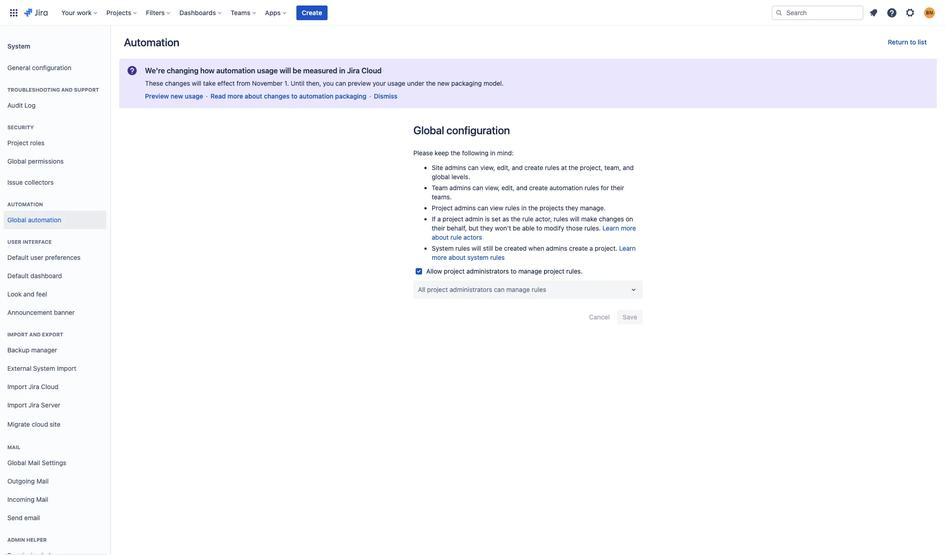 Task type: locate. For each thing, give the bounding box(es) containing it.
0 vertical spatial manage
[[519, 268, 542, 275]]

0 horizontal spatial cloud
[[41, 383, 58, 391]]

mind:
[[497, 149, 514, 157]]

1 vertical spatial changes
[[264, 92, 290, 100]]

manage for can
[[507, 286, 530, 294]]

issue
[[7, 178, 23, 186]]

and left feel on the left bottom
[[23, 290, 34, 298]]

to down created
[[511, 268, 517, 275]]

the right under
[[426, 79, 436, 87]]

more up allow
[[432, 254, 447, 262]]

view, down following
[[481, 164, 495, 172]]

their inside site admins can view, edit, and create rules at the project, team, and global levels. team admins can view, edit, and create automation rules for their teams. project admins can view rules in the projects they manage.
[[611, 184, 624, 192]]

your profile and settings image
[[924, 7, 935, 18]]

dashboards button
[[177, 5, 225, 20]]

0 vertical spatial edit,
[[497, 164, 510, 172]]

global up the please
[[414, 124, 444, 137]]

1 horizontal spatial changes
[[264, 92, 290, 100]]

mail down global mail settings in the bottom left of the page
[[36, 478, 49, 485]]

0 vertical spatial more
[[228, 92, 243, 100]]

0 horizontal spatial more
[[228, 92, 243, 100]]

cloud up your at the top
[[362, 67, 382, 75]]

1 vertical spatial jira
[[29, 383, 39, 391]]

learn more about rule actors link
[[432, 224, 636, 241]]

0 vertical spatial their
[[611, 184, 624, 192]]

import
[[7, 332, 28, 338], [57, 365, 76, 373], [7, 383, 27, 391], [7, 401, 27, 409]]

and left support
[[61, 87, 73, 93]]

2 horizontal spatial more
[[621, 224, 636, 232]]

1 vertical spatial manage
[[507, 286, 530, 294]]

2 vertical spatial about
[[449, 254, 466, 262]]

and right "team,"
[[623, 164, 634, 172]]

project inside if a project admin is set as the rule actor, rules will make changes on their behalf, but they won't be able to modify those rules.
[[443, 215, 464, 223]]

0 vertical spatial system
[[7, 42, 30, 50]]

usage
[[257, 67, 278, 75], [388, 79, 406, 87], [185, 92, 203, 100]]

0 horizontal spatial a
[[438, 215, 441, 223]]

about inside learn more about system rules
[[449, 254, 466, 262]]

0 vertical spatial rule
[[522, 215, 534, 223]]

2 default from the top
[[7, 272, 29, 280]]

about down 'from'
[[245, 92, 262, 100]]

1 vertical spatial a
[[590, 245, 593, 252]]

administrators for can
[[450, 286, 492, 294]]

more for system rules will still be created when admins create a project.
[[432, 254, 447, 262]]

return to list button
[[883, 35, 933, 50]]

configuration up troubleshooting and support
[[32, 64, 71, 71]]

1 horizontal spatial in
[[490, 149, 496, 157]]

1 vertical spatial view,
[[485, 184, 500, 192]]

be
[[293, 67, 301, 75], [513, 224, 521, 232], [495, 245, 503, 252]]

learn inside learn more about rule actors
[[603, 224, 619, 232]]

rules left "at"
[[545, 164, 560, 172]]

administrators for to
[[467, 268, 509, 275]]

0 vertical spatial view,
[[481, 164, 495, 172]]

appswitcher icon image
[[8, 7, 19, 18]]

1 horizontal spatial packaging
[[451, 79, 482, 87]]

1 horizontal spatial they
[[566, 204, 579, 212]]

1 vertical spatial rule
[[451, 234, 462, 241]]

· left the dismiss
[[369, 92, 371, 100]]

global up user
[[7, 216, 26, 224]]

we're
[[145, 67, 165, 75]]

can
[[336, 79, 346, 87], [468, 164, 479, 172], [473, 184, 483, 192], [478, 204, 488, 212], [494, 286, 505, 294]]

user
[[7, 239, 21, 245]]

1 default from the top
[[7, 254, 29, 261]]

0 horizontal spatial in
[[339, 67, 345, 75]]

1 horizontal spatial usage
[[257, 67, 278, 75]]

view, up view
[[485, 184, 500, 192]]

about for system rules will still be created when admins create a project.
[[449, 254, 466, 262]]

automation up interface
[[28, 216, 61, 224]]

2 vertical spatial usage
[[185, 92, 203, 100]]

notifications image
[[868, 7, 879, 18]]

changes left on
[[599, 215, 624, 223]]

issue collectors
[[7, 178, 54, 186]]

migrate
[[7, 421, 30, 429]]

you
[[323, 79, 334, 87]]

0 vertical spatial packaging
[[451, 79, 482, 87]]

2 horizontal spatial usage
[[388, 79, 406, 87]]

automation up we're
[[124, 36, 179, 49]]

rules inside if a project admin is set as the rule actor, rules will make changes on their behalf, but they won't be able to modify those rules.
[[554, 215, 568, 223]]

edit, down the mind:
[[497, 164, 510, 172]]

1 horizontal spatial configuration
[[447, 124, 510, 137]]

packaging left "model."
[[451, 79, 482, 87]]

0 vertical spatial default
[[7, 254, 29, 261]]

jira up "import jira server"
[[29, 383, 39, 391]]

a left the project.
[[590, 245, 593, 252]]

0 horizontal spatial their
[[432, 224, 445, 232]]

2 vertical spatial in
[[522, 204, 527, 212]]

0 vertical spatial configuration
[[32, 64, 71, 71]]

learn for system rules will still be created when admins create a project.
[[619, 245, 636, 252]]

0 vertical spatial jira
[[347, 67, 360, 75]]

modify
[[544, 224, 565, 232]]

please keep the following in mind:
[[414, 149, 514, 157]]

learn right the project.
[[619, 245, 636, 252]]

the inside we're changing how automation usage will be measured in jira cloud these changes will take effect from november 1. until then, you can preview your usage under the new packaging model.
[[426, 79, 436, 87]]

0 horizontal spatial new
[[171, 92, 183, 100]]

1 vertical spatial administrators
[[450, 286, 492, 294]]

default
[[7, 254, 29, 261], [7, 272, 29, 280]]

configuration for global configuration
[[447, 124, 510, 137]]

allow
[[426, 268, 442, 275]]

set
[[492, 215, 501, 223]]

be up until
[[293, 67, 301, 75]]

apps button
[[262, 5, 290, 20]]

learn
[[603, 224, 619, 232], [619, 245, 636, 252]]

manage down allow project administrators to manage project rules.
[[507, 286, 530, 294]]

0 vertical spatial administrators
[[467, 268, 509, 275]]

projects button
[[104, 5, 141, 20]]

create down those
[[569, 245, 588, 252]]

0 horizontal spatial be
[[293, 67, 301, 75]]

migrate cloud site link
[[4, 415, 106, 435]]

in inside site admins can view, edit, and create rules at the project, team, and global levels. team admins can view, edit, and create automation rules for their teams. project admins can view rules in the projects they manage.
[[522, 204, 527, 212]]

0 horizontal spatial rule
[[451, 234, 462, 241]]

0 vertical spatial project
[[7, 139, 28, 147]]

automation down "at"
[[550, 184, 583, 192]]

learn inside learn more about system rules
[[619, 245, 636, 252]]

1 vertical spatial their
[[432, 224, 445, 232]]

to inside if a project admin is set as the rule actor, rules will make changes on their behalf, but they won't be able to modify those rules.
[[537, 224, 543, 232]]

in left the mind:
[[490, 149, 496, 157]]

rules. down those
[[566, 268, 583, 275]]

configuration inside general configuration link
[[32, 64, 71, 71]]

2 vertical spatial jira
[[29, 401, 39, 409]]

import for import jira server
[[7, 401, 27, 409]]

admin
[[465, 215, 483, 223]]

2 vertical spatial system
[[33, 365, 55, 373]]

automation up 'from'
[[216, 67, 255, 75]]

changes up preview new usage button
[[165, 79, 190, 87]]

system
[[468, 254, 489, 262]]

rules down still
[[490, 254, 505, 262]]

mail down migrate at the left
[[7, 445, 20, 451]]

2 vertical spatial more
[[432, 254, 447, 262]]

your work
[[61, 8, 92, 16]]

rule inside learn more about rule actors
[[451, 234, 462, 241]]

backup
[[7, 346, 29, 354]]

backup manager
[[7, 346, 57, 354]]

1 horizontal spatial rule
[[522, 215, 534, 223]]

1 vertical spatial default
[[7, 272, 29, 280]]

1 vertical spatial they
[[480, 224, 493, 232]]

1 vertical spatial usage
[[388, 79, 406, 87]]

project down security
[[7, 139, 28, 147]]

create left "at"
[[525, 164, 543, 172]]

jira left server
[[29, 401, 39, 409]]

audit log
[[7, 101, 36, 109]]

their
[[611, 184, 624, 192], [432, 224, 445, 232]]

0 vertical spatial they
[[566, 204, 579, 212]]

be right still
[[495, 245, 503, 252]]

announcement banner link
[[4, 304, 106, 322]]

usage up 'november' at top left
[[257, 67, 278, 75]]

about down behalf, on the left top
[[432, 234, 449, 241]]

admin helper group
[[4, 528, 106, 556]]

global mail settings
[[7, 459, 66, 467]]

the
[[426, 79, 436, 87], [451, 149, 460, 157], [569, 164, 578, 172], [529, 204, 538, 212], [511, 215, 521, 223]]

they
[[566, 204, 579, 212], [480, 224, 493, 232]]

in up if a project admin is set as the rule actor, rules will make changes on their behalf, but they won't be able to modify those rules. in the top of the page
[[522, 204, 527, 212]]

look and feel
[[7, 290, 47, 298]]

0 vertical spatial automation
[[124, 36, 179, 49]]

measured
[[303, 67, 337, 75]]

2 vertical spatial changes
[[599, 215, 624, 223]]

able
[[522, 224, 535, 232]]

global mail settings link
[[4, 454, 106, 473]]

search image
[[776, 9, 783, 16]]

usage up the dismiss
[[388, 79, 406, 87]]

learn up the project.
[[603, 224, 619, 232]]

in right measured
[[339, 67, 345, 75]]

in
[[339, 67, 345, 75], [490, 149, 496, 157], [522, 204, 527, 212]]

1 vertical spatial rules.
[[566, 268, 583, 275]]

automation
[[124, 36, 179, 49], [7, 201, 43, 207]]

0 horizontal spatial configuration
[[32, 64, 71, 71]]

1 vertical spatial project
[[432, 204, 453, 212]]

project up behalf, on the left top
[[443, 215, 464, 223]]

they down is
[[480, 224, 493, 232]]

packaging inside we're changing how automation usage will be measured in jira cloud these changes will take effect from november 1. until then, you can preview your usage under the new packaging model.
[[451, 79, 482, 87]]

0 vertical spatial new
[[438, 79, 450, 87]]

edit, up view
[[502, 184, 515, 192]]

teams.
[[432, 193, 452, 201]]

security
[[7, 124, 34, 130]]

0 vertical spatial a
[[438, 215, 441, 223]]

default dashboard link
[[4, 267, 106, 285]]

automation up global automation
[[7, 201, 43, 207]]

global inside mail group
[[7, 459, 26, 467]]

1 vertical spatial system
[[432, 245, 454, 252]]

manage down learn more about system rules link
[[519, 268, 542, 275]]

jira for cloud
[[29, 383, 39, 391]]

collectors
[[25, 178, 54, 186]]

0 horizontal spatial ·
[[206, 92, 208, 100]]

global inside automation 'group'
[[7, 216, 26, 224]]

1 vertical spatial about
[[432, 234, 449, 241]]

keep
[[435, 149, 449, 157]]

0 vertical spatial rules.
[[585, 224, 601, 232]]

import down external
[[7, 383, 27, 391]]

0 vertical spatial in
[[339, 67, 345, 75]]

mail for outgoing
[[36, 478, 49, 485]]

project inside site admins can view, edit, and create rules at the project, team, and global levels. team admins can view, edit, and create automation rules for their teams. project admins can view rules in the projects they manage.
[[432, 204, 453, 212]]

1 horizontal spatial new
[[438, 79, 450, 87]]

global inside security group
[[7, 157, 26, 165]]

changes down 'november' at top left
[[264, 92, 290, 100]]

None text field
[[418, 285, 420, 295]]

new inside we're changing how automation usage will be measured in jira cloud these changes will take effect from november 1. until then, you can preview your usage under the new packaging model.
[[438, 79, 450, 87]]

0 vertical spatial learn
[[603, 224, 619, 232]]

0 horizontal spatial they
[[480, 224, 493, 232]]

will inside if a project admin is set as the rule actor, rules will make changes on their behalf, but they won't be able to modify those rules.
[[570, 215, 580, 223]]

dashboards
[[179, 8, 216, 16]]

preview
[[348, 79, 371, 87]]

global automation link
[[4, 211, 106, 229]]

preview new usage button
[[145, 92, 203, 101]]

1 horizontal spatial their
[[611, 184, 624, 192]]

0 horizontal spatial rules.
[[566, 268, 583, 275]]

0 horizontal spatial project
[[7, 139, 28, 147]]

global for global permissions
[[7, 157, 26, 165]]

jira for server
[[29, 401, 39, 409]]

sidebar navigation image
[[100, 37, 120, 55]]

november
[[252, 79, 283, 87]]

and up backup manager
[[29, 332, 41, 338]]

more inside learn more about system rules
[[432, 254, 447, 262]]

mail for incoming
[[36, 496, 48, 504]]

the right as
[[511, 215, 521, 223]]

jira image
[[24, 7, 48, 18], [24, 7, 48, 18]]

configuration for general configuration
[[32, 64, 71, 71]]

default user preferences link
[[4, 249, 106, 267]]

as
[[503, 215, 509, 223]]

banner
[[0, 0, 946, 26]]

1.
[[284, 79, 289, 87]]

learn for if a project admin is set as the rule actor, rules will make changes on their behalf, but they won't be able to modify those rules.
[[603, 224, 619, 232]]

learn more about rule actors
[[432, 224, 636, 241]]

projects
[[106, 8, 131, 16]]

their inside if a project admin is set as the rule actor, rules will make changes on their behalf, but they won't be able to modify those rules.
[[432, 224, 445, 232]]

usage down take
[[185, 92, 203, 100]]

global for global mail settings
[[7, 459, 26, 467]]

changes inside if a project admin is set as the rule actor, rules will make changes on their behalf, but they won't be able to modify those rules.
[[599, 215, 624, 223]]

project inside security group
[[7, 139, 28, 147]]

audit
[[7, 101, 23, 109]]

announcement banner
[[7, 309, 75, 317]]

system up allow
[[432, 245, 454, 252]]

· left read
[[206, 92, 208, 100]]

1 horizontal spatial rules.
[[585, 224, 601, 232]]

1 horizontal spatial system
[[33, 365, 55, 373]]

your
[[61, 8, 75, 16]]

a right if
[[438, 215, 441, 223]]

new right 'preview'
[[171, 92, 183, 100]]

their right for
[[611, 184, 624, 192]]

0 vertical spatial changes
[[165, 79, 190, 87]]

more for if a project admin is set as the rule actor, rules will make changes on their behalf, but they won't be able to modify those rules.
[[621, 224, 636, 232]]

migrate cloud site
[[7, 421, 60, 429]]

project
[[7, 139, 28, 147], [432, 204, 453, 212]]

2 vertical spatial be
[[495, 245, 503, 252]]

until
[[291, 79, 305, 87]]

automation inside we're changing how automation usage will be measured in jira cloud these changes will take effect from november 1. until then, you can preview your usage under the new packaging model.
[[216, 67, 255, 75]]

be left able
[[513, 224, 521, 232]]

1 horizontal spatial ·
[[369, 92, 371, 100]]

1 horizontal spatial automation
[[124, 36, 179, 49]]

0 horizontal spatial automation
[[7, 201, 43, 207]]

create up projects
[[529, 184, 548, 192]]

0 horizontal spatial changes
[[165, 79, 190, 87]]

2 horizontal spatial be
[[513, 224, 521, 232]]

1 vertical spatial configuration
[[447, 124, 510, 137]]

0 vertical spatial cloud
[[362, 67, 382, 75]]

import up backup
[[7, 332, 28, 338]]

helper
[[26, 537, 47, 543]]

new right under
[[438, 79, 450, 87]]

2 horizontal spatial changes
[[599, 215, 624, 223]]

rules. down "make"
[[585, 224, 601, 232]]

project roles link
[[4, 134, 106, 152]]

0 horizontal spatial usage
[[185, 92, 203, 100]]

about inside learn more about rule actors
[[432, 234, 449, 241]]

can up admin
[[473, 184, 483, 192]]

settings image
[[905, 7, 916, 18]]

their down if
[[432, 224, 445, 232]]

look
[[7, 290, 22, 298]]

general configuration
[[7, 64, 71, 71]]

about for if a project admin is set as the rule actor, rules will make changes on their behalf, but they won't be able to modify those rules.
[[432, 234, 449, 241]]

they right projects
[[566, 204, 579, 212]]

configuration
[[32, 64, 71, 71], [447, 124, 510, 137]]

more down on
[[621, 224, 636, 232]]

following
[[462, 149, 489, 157]]

rule inside if a project admin is set as the rule actor, rules will make changes on their behalf, but they won't be able to modify those rules.
[[522, 215, 534, 223]]

1 horizontal spatial more
[[432, 254, 447, 262]]

2 horizontal spatial in
[[522, 204, 527, 212]]

packaging
[[451, 79, 482, 87], [335, 92, 367, 100]]

project roles
[[7, 139, 45, 147]]

troubleshooting
[[7, 87, 60, 93]]

default up look
[[7, 272, 29, 280]]

1 vertical spatial automation
[[7, 201, 43, 207]]

more inside learn more about rule actors
[[621, 224, 636, 232]]

changes inside we're changing how automation usage will be measured in jira cloud these changes will take effect from november 1. until then, you can preview your usage under the new packaging model.
[[165, 79, 190, 87]]

2 horizontal spatial system
[[432, 245, 454, 252]]

work
[[77, 8, 92, 16]]

0 horizontal spatial system
[[7, 42, 30, 50]]

admins up levels.
[[445, 164, 466, 172]]

administrators
[[467, 268, 509, 275], [450, 286, 492, 294]]

1 horizontal spatial project
[[432, 204, 453, 212]]

on
[[626, 215, 633, 223]]

system up "general"
[[7, 42, 30, 50]]

create button
[[296, 5, 328, 20]]

help image
[[887, 7, 898, 18]]

actors
[[464, 234, 482, 241]]

global down project roles
[[7, 157, 26, 165]]

changes
[[165, 79, 190, 87], [264, 92, 290, 100], [599, 215, 624, 223]]

jira inside we're changing how automation usage will be measured in jira cloud these changes will take effect from november 1. until then, you can preview your usage under the new packaging model.
[[347, 67, 360, 75]]

global
[[432, 173, 450, 181]]

will left take
[[192, 79, 201, 87]]

1 vertical spatial more
[[621, 224, 636, 232]]

import up migrate at the left
[[7, 401, 27, 409]]

rule down behalf, on the left top
[[451, 234, 462, 241]]

1 vertical spatial be
[[513, 224, 521, 232]]

all project administrators can manage rules
[[418, 286, 546, 294]]

permissions
[[28, 157, 64, 165]]

mail up email
[[36, 496, 48, 504]]

0 horizontal spatial packaging
[[335, 92, 367, 100]]

more down 'from'
[[228, 92, 243, 100]]

rules up "modify"
[[554, 215, 568, 223]]

1 horizontal spatial cloud
[[362, 67, 382, 75]]

global up "outgoing"
[[7, 459, 26, 467]]

packaging down preview
[[335, 92, 367, 100]]

1 vertical spatial cloud
[[41, 383, 58, 391]]



Task type: vqa. For each thing, say whether or not it's contained in the screenshot.
Open field configuration icon to the top
no



Task type: describe. For each thing, give the bounding box(es) containing it.
automation inside site admins can view, edit, and create rules at the project, team, and global levels. team admins can view, edit, and create automation rules for their teams. project admins can view rules in the projects they manage.
[[550, 184, 583, 192]]

1 · from the left
[[206, 92, 208, 100]]

cloud inside we're changing how automation usage will be measured in jira cloud these changes will take effect from november 1. until then, you can preview your usage under the new packaging model.
[[362, 67, 382, 75]]

manage for to
[[519, 268, 542, 275]]

can inside we're changing how automation usage will be measured in jira cloud these changes will take effect from november 1. until then, you can preview your usage under the new packaging model.
[[336, 79, 346, 87]]

default for default user preferences
[[7, 254, 29, 261]]

outgoing
[[7, 478, 35, 485]]

1 vertical spatial create
[[529, 184, 548, 192]]

to inside button
[[910, 38, 916, 46]]

server
[[41, 401, 60, 409]]

when
[[529, 245, 544, 252]]

be inside we're changing how automation usage will be measured in jira cloud these changes will take effect from november 1. until then, you can preview your usage under the new packaging model.
[[293, 67, 301, 75]]

automation inside 'group'
[[7, 201, 43, 207]]

your
[[373, 79, 386, 87]]

1 vertical spatial in
[[490, 149, 496, 157]]

read
[[211, 92, 226, 100]]

the right keep
[[451, 149, 460, 157]]

the up the actor,
[[529, 204, 538, 212]]

feel
[[36, 290, 47, 298]]

actor,
[[535, 215, 552, 223]]

projects
[[540, 204, 564, 212]]

project.
[[595, 245, 618, 252]]

rules up as
[[505, 204, 520, 212]]

take
[[203, 79, 216, 87]]

please
[[414, 149, 433, 157]]

project down learn more about system rules link
[[544, 268, 565, 275]]

system for system
[[7, 42, 30, 50]]

levels.
[[452, 173, 470, 181]]

automation down then,
[[299, 92, 334, 100]]

can up is
[[478, 204, 488, 212]]

issue collectors link
[[4, 173, 106, 192]]

incoming
[[7, 496, 35, 504]]

for
[[601, 184, 609, 192]]

export
[[42, 332, 63, 338]]

the right "at"
[[569, 164, 578, 172]]

2 · from the left
[[369, 92, 371, 100]]

they inside site admins can view, edit, and create rules at the project, team, and global levels. team admins can view, edit, and create automation rules for their teams. project admins can view rules in the projects they manage.
[[566, 204, 579, 212]]

1 vertical spatial packaging
[[335, 92, 367, 100]]

dismiss
[[374, 92, 398, 100]]

automation inside 'group'
[[28, 216, 61, 224]]

rules down learn more about system rules link
[[532, 286, 546, 294]]

global for global configuration
[[414, 124, 444, 137]]

user interface group
[[4, 229, 106, 325]]

troubleshooting and support
[[7, 87, 99, 93]]

under
[[407, 79, 424, 87]]

the inside if a project admin is set as the rule actor, rules will make changes on their behalf, but they won't be able to modify those rules.
[[511, 215, 521, 223]]

a inside if a project admin is set as the rule actor, rules will make changes on their behalf, but they won't be able to modify those rules.
[[438, 215, 441, 223]]

dismiss button
[[374, 92, 398, 101]]

external
[[7, 365, 31, 373]]

import down backup manager 'link'
[[57, 365, 76, 373]]

but
[[469, 224, 479, 232]]

they inside if a project admin is set as the rule actor, rules will make changes on their behalf, but they won't be able to modify those rules.
[[480, 224, 493, 232]]

preview new usage · read more about changes to automation packaging · dismiss
[[145, 92, 398, 100]]

incoming mail link
[[4, 491, 106, 509]]

import and export group
[[4, 322, 106, 438]]

admins down "modify"
[[546, 245, 568, 252]]

filters
[[146, 8, 165, 16]]

rules inside learn more about system rules
[[490, 254, 505, 262]]

mail group
[[4, 435, 106, 531]]

and down the mind:
[[512, 164, 523, 172]]

outgoing mail link
[[4, 473, 106, 491]]

0 vertical spatial create
[[525, 164, 543, 172]]

global for global automation
[[7, 216, 26, 224]]

look and feel link
[[4, 285, 106, 304]]

at
[[561, 164, 567, 172]]

those
[[566, 224, 583, 232]]

admin
[[7, 537, 25, 543]]

project right allow
[[444, 268, 465, 275]]

0 vertical spatial usage
[[257, 67, 278, 75]]

default for default dashboard
[[7, 272, 29, 280]]

admins up admin
[[455, 204, 476, 212]]

security group
[[4, 115, 106, 173]]

import for import and export
[[7, 332, 28, 338]]

created
[[504, 245, 527, 252]]

automation group
[[4, 192, 106, 232]]

0 vertical spatial about
[[245, 92, 262, 100]]

teams button
[[228, 5, 260, 20]]

troubleshooting and support group
[[4, 77, 106, 117]]

preferences
[[45, 254, 81, 261]]

banner containing your work
[[0, 0, 946, 26]]

return
[[888, 38, 909, 46]]

2 vertical spatial create
[[569, 245, 588, 252]]

system inside import and export group
[[33, 365, 55, 373]]

project right all on the bottom
[[427, 286, 448, 294]]

admin helper
[[7, 537, 47, 543]]

can down allow project administrators to manage project rules.
[[494, 286, 505, 294]]

external system import link
[[4, 360, 106, 378]]

1 horizontal spatial be
[[495, 245, 503, 252]]

teams
[[231, 8, 250, 16]]

rules left for
[[585, 184, 599, 192]]

import jira server
[[7, 401, 60, 409]]

dashboard
[[30, 272, 62, 280]]

and inside user interface group
[[23, 290, 34, 298]]

can down following
[[468, 164, 479, 172]]

and up if a project admin is set as the rule actor, rules will make changes on their behalf, but they won't be able to modify those rules. in the top of the page
[[517, 184, 528, 192]]

return to list
[[888, 38, 927, 46]]

send email link
[[4, 509, 106, 528]]

learn more about system rules link
[[432, 245, 636, 262]]

roles
[[30, 139, 45, 147]]

effect
[[217, 79, 235, 87]]

be inside if a project admin is set as the rule actor, rules will make changes on their behalf, but they won't be able to modify those rules.
[[513, 224, 521, 232]]

system for system rules will still be created when admins create a project.
[[432, 245, 454, 252]]

primary element
[[6, 0, 772, 25]]

announcement
[[7, 309, 52, 317]]

will up 1.
[[280, 67, 291, 75]]

admins down levels.
[[450, 184, 471, 192]]

backup manager link
[[4, 341, 106, 360]]

learn more about system rules
[[432, 245, 636, 262]]

support
[[74, 87, 99, 93]]

1 horizontal spatial a
[[590, 245, 593, 252]]

import for import jira cloud
[[7, 383, 27, 391]]

allow project administrators to manage project rules.
[[426, 268, 583, 275]]

send email
[[7, 514, 40, 522]]

import jira cloud link
[[4, 378, 106, 397]]

will up system
[[472, 245, 481, 252]]

site admins can view, edit, and create rules at the project, team, and global levels. team admins can view, edit, and create automation rules for their teams. project admins can view rules in the projects they manage.
[[432, 164, 634, 212]]

preview
[[145, 92, 169, 100]]

model.
[[484, 79, 504, 87]]

these
[[145, 79, 163, 87]]

manage.
[[580, 204, 606, 212]]

to down until
[[291, 92, 298, 100]]

in inside we're changing how automation usage will be measured in jira cloud these changes will take effect from november 1. until then, you can preview your usage under the new packaging model.
[[339, 67, 345, 75]]

filters button
[[143, 5, 174, 20]]

incoming mail
[[7, 496, 48, 504]]

Search field
[[772, 5, 864, 20]]

open image
[[628, 285, 639, 296]]

1 vertical spatial edit,
[[502, 184, 515, 192]]

we're changing how automation usage will be measured in jira cloud these changes will take effect from november 1. until then, you can preview your usage under the new packaging model.
[[145, 67, 504, 87]]

from
[[237, 79, 250, 87]]

behalf,
[[447, 224, 467, 232]]

audit log link
[[4, 96, 106, 115]]

mail for global
[[28, 459, 40, 467]]

rules. inside if a project admin is set as the rule actor, rules will make changes on their behalf, but they won't be able to modify those rules.
[[585, 224, 601, 232]]

how
[[200, 67, 215, 75]]

view
[[490, 204, 504, 212]]

all
[[418, 286, 426, 294]]

user
[[30, 254, 43, 261]]

general configuration link
[[4, 59, 106, 77]]

cloud inside import and export group
[[41, 383, 58, 391]]

make
[[581, 215, 597, 223]]

your work button
[[59, 5, 101, 20]]

rules down actors
[[456, 245, 470, 252]]

1 vertical spatial new
[[171, 92, 183, 100]]

if a project admin is set as the rule actor, rules will make changes on their behalf, but they won't be able to modify those rules.
[[432, 215, 633, 232]]



